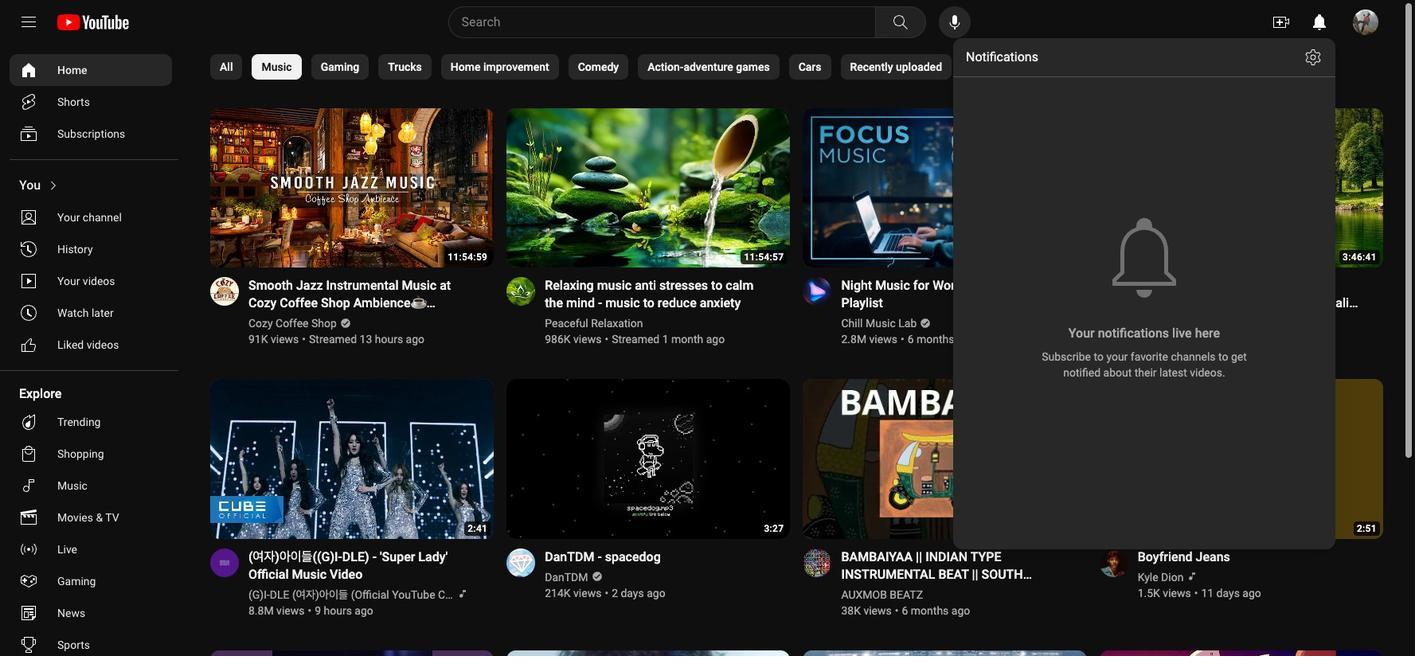 Task type: vqa. For each thing, say whether or not it's contained in the screenshot.
8.8m
yes



Task type: locate. For each thing, give the bounding box(es) containing it.
0 vertical spatial coffee
[[280, 296, 318, 311]]

chill music lab
[[842, 317, 917, 330]]

home inside option
[[57, 64, 87, 76]]

views down soothing melody link at the right of page
[[1167, 333, 1195, 346]]

your videos option
[[10, 265, 172, 297]]

deep
[[979, 278, 1008, 294]]

- right mind
[[598, 296, 603, 311]]

0 horizontal spatial home
[[57, 64, 87, 76]]

anti
[[635, 278, 657, 294]]

2:41 link
[[210, 380, 494, 541]]

0 horizontal spatial month
[[672, 333, 704, 346]]

1 horizontal spatial month
[[1265, 333, 1297, 346]]

3:46:41
[[1343, 252, 1378, 263]]

38k
[[842, 605, 861, 617]]

spacedog
[[605, 550, 661, 565]]

1 down gentle music, calms the nervous system and pleases the soul 🌿 healing music for the heart and blood at right
[[1256, 333, 1262, 346]]

channel)
[[438, 589, 483, 601]]

streamed down relaxation
[[612, 333, 660, 346]]

214k
[[545, 587, 571, 600]]

1 month from the left
[[672, 333, 704, 346]]

2 1 from the left
[[1256, 333, 1262, 346]]

1 streamed 1 month ago from the left
[[612, 333, 725, 346]]

dantdm up dantdm link
[[545, 550, 595, 565]]

1 horizontal spatial streamed 1 month ago
[[1205, 333, 1318, 346]]

1 days from the left
[[621, 587, 644, 600]]

live
[[57, 543, 77, 556]]

and down music,
[[1183, 296, 1204, 311]]

sports
[[57, 639, 90, 652]]

91k
[[249, 333, 268, 346]]

6 months ago down lab on the right
[[908, 333, 976, 346]]

music up playlist
[[876, 278, 911, 294]]

11:54:59 link
[[210, 108, 494, 270]]

music inside night music for work — deep focus playlist
[[876, 278, 911, 294]]

0 horizontal spatial streamed 1 month ago
[[612, 333, 725, 346]]

0 vertical spatial and
[[1183, 296, 1204, 311]]

|| up the instrumental
[[916, 550, 923, 565]]

2 streamed from the left
[[612, 333, 660, 346]]

0 horizontal spatial streamed
[[309, 333, 357, 346]]

music up 13 on the left of the page
[[331, 313, 365, 329]]

3:27 link
[[507, 380, 791, 541]]

kyle dion link
[[1138, 570, 1185, 585]]

home up the 'shorts'
[[57, 64, 87, 76]]

1 vertical spatial your
[[57, 275, 80, 288]]

2 streamed 1 month ago from the left
[[1205, 333, 1318, 346]]

official
[[249, 567, 289, 582]]

news option
[[10, 598, 172, 629]]

1 vertical spatial relaxing
[[249, 313, 298, 329]]

bambaiyaa || indian type instrumental beat || south indian type || new 2k23 by auxmob beatz 38,659 views 6 months ago 2 minutes, 22 seconds element
[[842, 549, 1068, 600]]

streamed 13 hours ago
[[309, 333, 425, 346]]

about
[[1104, 367, 1132, 379]]

videos inside "option"
[[83, 275, 115, 288]]

0 vertical spatial jazz
[[296, 278, 323, 294]]

music
[[597, 278, 632, 294], [606, 296, 640, 311], [1138, 313, 1173, 329]]

1 horizontal spatial for
[[914, 278, 930, 294]]

coffee inside smooth jazz instrumental music at cozy coffee shop ambience☕ relaxing jazz music for working,studying
[[280, 296, 318, 311]]

1 vertical spatial shop
[[312, 317, 337, 330]]

and right heart
[[1250, 313, 1271, 329]]

improvement
[[484, 61, 549, 73]]

shorts
[[57, 96, 90, 108]]

1 1 from the left
[[663, 333, 669, 346]]

0 horizontal spatial 1
[[663, 333, 669, 346]]

you
[[19, 178, 41, 193]]

jeans
[[1196, 550, 1231, 565]]

views down dle
[[277, 605, 305, 617]]

the up peaceful
[[545, 296, 563, 311]]

relaxing music anti stresses to calm the mind - music to reduce anxiety
[[545, 278, 754, 311]]

shop inside smooth jazz instrumental music at cozy coffee shop ambience☕ relaxing jazz music for working,studying
[[321, 296, 350, 311]]

1 horizontal spatial home
[[451, 61, 481, 73]]

streamed for the
[[1205, 333, 1253, 346]]

views for night music for work — deep focus playlist
[[870, 333, 898, 346]]

relaxing inside smooth jazz instrumental music at cozy coffee shop ambience☕ relaxing jazz music for working,studying
[[249, 313, 298, 329]]

jazz right smooth
[[296, 278, 323, 294]]

videos.
[[1191, 367, 1226, 379]]

your channel
[[57, 211, 122, 224]]

0 horizontal spatial days
[[621, 587, 644, 600]]

views down auxmob beatz
[[864, 605, 892, 617]]

2 horizontal spatial streamed
[[1205, 333, 1253, 346]]

0 vertical spatial type
[[971, 550, 1002, 565]]

beatz
[[890, 589, 924, 601]]

recently
[[851, 61, 894, 73]]

liked
[[57, 339, 84, 351]]

streamed left 13 on the left of the page
[[309, 333, 357, 346]]

home left improvement
[[451, 61, 481, 73]]

gaming left trucks
[[321, 61, 360, 73]]

your up the subscribe
[[1069, 326, 1095, 341]]

month
[[672, 333, 704, 346], [1265, 333, 1297, 346]]

views for gentle music, calms the nervous system and pleases the soul 🌿 healing music for the heart and blood
[[1167, 333, 1195, 346]]

6 months ago for instrumental
[[902, 605, 971, 617]]

month for 🌿
[[1265, 333, 1297, 346]]

gaming up "news"
[[57, 575, 96, 588]]

dantdm link
[[545, 570, 590, 585]]

your videos link
[[10, 265, 172, 297]]

1 horizontal spatial gaming
[[321, 61, 360, 73]]

liked videos option
[[10, 329, 172, 361]]

indian up beat
[[926, 550, 968, 565]]

boyfriend jeans
[[1138, 550, 1231, 565]]

6 months ago down new at the right bottom
[[902, 605, 971, 617]]

1 dantdm from the top
[[545, 550, 595, 565]]

coffee up cozy coffee shop link
[[280, 296, 318, 311]]

peaceful relaxation link
[[545, 316, 645, 332]]

beat
[[939, 567, 969, 582]]

3 hours, 46 minutes, 41 seconds element
[[1343, 252, 1378, 263]]

watch later link
[[10, 297, 172, 329]]

0 vertical spatial 6
[[908, 333, 914, 346]]

type up south
[[971, 550, 1002, 565]]

avatar image image
[[1354, 10, 1379, 35]]

views down chill music lab link
[[870, 333, 898, 346]]

home
[[451, 61, 481, 73], [57, 64, 87, 76]]

views for dantdm - spacedog
[[574, 587, 602, 600]]

history link
[[10, 233, 172, 265]]

- inside (여자)아이들((g)i-dle) - 'super lady' official music video
[[373, 550, 377, 565]]

views down peaceful relaxation
[[574, 333, 602, 346]]

your for your channel
[[57, 211, 80, 224]]

boyfriend
[[1138, 550, 1193, 565]]

1 horizontal spatial type
[[971, 550, 1002, 565]]

cozy down smooth
[[249, 296, 277, 311]]

1 vertical spatial gaming
[[57, 575, 96, 588]]

views down 'dion'
[[1164, 587, 1192, 600]]

hours right 13 on the left of the page
[[375, 333, 403, 346]]

views down dantdm link
[[574, 587, 602, 600]]

news
[[57, 607, 85, 620]]

get
[[1232, 351, 1248, 363]]

indian
[[926, 550, 968, 565], [842, 585, 884, 600]]

2 month from the left
[[1265, 333, 1297, 346]]

0 horizontal spatial for
[[369, 313, 385, 329]]

videos down later
[[87, 339, 119, 351]]

6 for ||
[[902, 605, 909, 617]]

months for instrumental
[[911, 605, 949, 617]]

coffee
[[280, 296, 318, 311], [276, 317, 309, 330]]

11 hours, 54 minutes, 57 seconds element
[[745, 252, 784, 263]]

your up watch
[[57, 275, 80, 288]]

0 horizontal spatial hours
[[324, 605, 352, 617]]

shop up the working,studying
[[312, 317, 337, 330]]

subscriptions
[[57, 127, 125, 140]]

night music for work — deep focus playlist link
[[842, 278, 1068, 313]]

action-adventure games
[[648, 61, 770, 73]]

shop down instrumental
[[321, 296, 350, 311]]

coffee up the working,studying
[[276, 317, 309, 330]]

music left at
[[402, 278, 437, 294]]

2 dantdm from the top
[[545, 571, 588, 584]]

1 horizontal spatial relaxing
[[545, 278, 594, 294]]

ago right 2
[[647, 587, 666, 600]]

watch later
[[57, 307, 114, 320]]

6
[[908, 333, 914, 346], [902, 605, 909, 617]]

videos inside option
[[87, 339, 119, 351]]

2 vertical spatial music
[[1138, 313, 1173, 329]]

notifications
[[1099, 326, 1170, 341]]

to up anxiety
[[712, 278, 723, 294]]

0 vertical spatial music
[[597, 278, 632, 294]]

2 vertical spatial ||
[[921, 585, 927, 600]]

month down blood
[[1265, 333, 1297, 346]]

chill music lab link
[[842, 316, 918, 332]]

months for —
[[917, 333, 955, 346]]

months
[[917, 333, 955, 346], [911, 605, 949, 617]]

2 horizontal spatial for
[[1176, 313, 1193, 329]]

0 vertical spatial dantdm
[[545, 550, 595, 565]]

0 vertical spatial your
[[57, 211, 80, 224]]

3 streamed from the left
[[1205, 333, 1253, 346]]

months down lab on the right
[[917, 333, 955, 346]]

- left spacedog
[[598, 550, 602, 565]]

working,studying
[[249, 331, 348, 346]]

2 vertical spatial your
[[1069, 326, 1095, 341]]

0 vertical spatial months
[[917, 333, 955, 346]]

month down reduce
[[672, 333, 704, 346]]

2 days from the left
[[1217, 587, 1241, 600]]

9 hours ago
[[315, 605, 374, 617]]

6 down lab on the right
[[908, 333, 914, 346]]

video
[[330, 567, 363, 582]]

to left you
[[997, 61, 1007, 73]]

0 vertical spatial videos
[[83, 275, 115, 288]]

0 horizontal spatial gaming
[[57, 575, 96, 588]]

1 for soul
[[1256, 333, 1262, 346]]

jazz up the working,studying
[[301, 313, 328, 329]]

0 vertical spatial relaxing
[[545, 278, 594, 294]]

1 vertical spatial type
[[887, 585, 918, 600]]

1 horizontal spatial streamed
[[612, 333, 660, 346]]

(g)i-
[[249, 589, 270, 601]]

ago right 11
[[1243, 587, 1262, 600]]

|| up 2k23
[[972, 567, 979, 582]]

dion
[[1162, 571, 1184, 584]]

auxmob beatz
[[842, 589, 924, 601]]

the inside relaxing music anti stresses to calm the mind - music to reduce anxiety
[[545, 296, 563, 311]]

home option
[[10, 54, 172, 86]]

soul
[[1276, 296, 1300, 311]]

history option
[[10, 233, 172, 265]]

6 down beatz
[[902, 605, 909, 617]]

for inside gentle music, calms the nervous system and pleases the soul 🌿 healing music for the heart and blood
[[1176, 313, 1193, 329]]

0 vertical spatial shop
[[321, 296, 350, 311]]

the right calms
[[1257, 278, 1275, 294]]

music left anti
[[597, 278, 632, 294]]

ago down blood
[[1300, 333, 1318, 346]]

gaming option
[[10, 566, 172, 598]]

gentle
[[1138, 278, 1175, 294]]

focus
[[1011, 278, 1046, 294]]

cozy up 91k
[[249, 317, 273, 330]]

the
[[1257, 278, 1275, 294], [545, 296, 563, 311], [1255, 296, 1273, 311], [1196, 313, 1214, 329]]

trucks
[[388, 61, 422, 73]]

months down new at the right bottom
[[911, 605, 949, 617]]

2.8m views
[[842, 333, 898, 346]]

peaceful relaxation image
[[507, 278, 536, 306]]

your inside "option"
[[57, 275, 80, 288]]

subscriptions option
[[10, 118, 172, 150]]

1 horizontal spatial days
[[1217, 587, 1241, 600]]

streamed 1 month ago
[[612, 333, 725, 346], [1205, 333, 1318, 346]]

dle)
[[343, 550, 369, 565]]

music up relaxation
[[606, 296, 640, 311]]

to down anti
[[644, 296, 655, 311]]

dantdm - spacedog link
[[545, 549, 666, 566]]

bambaiyaa || indian type instrumental beat || south indian type || new 2k23 link
[[842, 549, 1068, 600]]

1 vertical spatial dantdm
[[545, 571, 588, 584]]

soothing melody
[[1138, 317, 1222, 330]]

type down the instrumental
[[887, 585, 918, 600]]

home for home improvement
[[451, 61, 481, 73]]

shopping option
[[10, 438, 172, 470]]

1 vertical spatial indian
[[842, 585, 884, 600]]

6 for music
[[908, 333, 914, 346]]

2:51
[[1358, 523, 1378, 534]]

1 down reduce
[[663, 333, 669, 346]]

tab list
[[210, 45, 1038, 89]]

your up history
[[57, 211, 80, 224]]

relaxation
[[591, 317, 643, 330]]

bambaiyaa
[[842, 550, 913, 565]]

1 horizontal spatial and
[[1250, 313, 1271, 329]]

subscriptions link
[[10, 118, 172, 150]]

streamed for ambience☕
[[309, 333, 357, 346]]

reduce
[[658, 296, 697, 311]]

your channel option
[[10, 202, 172, 233]]

1 vertical spatial videos
[[87, 339, 119, 351]]

you option
[[10, 170, 172, 202]]

hours
[[375, 333, 403, 346], [324, 605, 352, 617]]

music up movies at left
[[57, 480, 88, 492]]

views for bambaiyaa || indian type instrumental beat || south indian type || new 2k23
[[864, 605, 892, 617]]

1 cozy from the top
[[249, 296, 277, 311]]

streamed 1 month ago down reduce
[[612, 333, 725, 346]]

dantdm up 214k views
[[545, 571, 588, 584]]

night music for work — deep focus playlist by chill music lab 2,846,635 views 6 months ago 1 hour, 42 minutes element
[[842, 278, 1068, 313]]

music inside gentle music, calms the nervous system and pleases the soul 🌿 healing music for the heart and blood
[[1138, 313, 1173, 329]]

1 vertical spatial 6 months ago
[[902, 605, 971, 617]]

smooth jazz instrumental music at cozy coffee shop ambience☕relaxing jazz music for working,studying by cozy coffee shop 91,880 views streamed 13 hours ago 11 hours, 54 minutes element
[[249, 278, 475, 346]]

2 cozy from the top
[[249, 317, 273, 330]]

0 vertical spatial cozy
[[249, 296, 277, 311]]

views for smooth jazz instrumental music at cozy coffee shop ambience☕ relaxing jazz music for working,studying
[[271, 333, 299, 346]]

videos
[[83, 275, 115, 288], [87, 339, 119, 351]]

music down (여자)아이들((g)i-
[[292, 567, 327, 582]]

1 vertical spatial jazz
[[301, 313, 328, 329]]

streamed 1 month ago up get on the right of the page
[[1205, 333, 1318, 346]]

1 horizontal spatial 1
[[1256, 333, 1262, 346]]

peaceful
[[545, 317, 589, 330]]

|| left new at the right bottom
[[921, 585, 927, 600]]

days right 11
[[1217, 587, 1241, 600]]

jazz
[[296, 278, 323, 294], [301, 313, 328, 329]]

214k views
[[545, 587, 602, 600]]

1 vertical spatial months
[[911, 605, 949, 617]]

11 hours, 54 minutes, 59 seconds element
[[448, 252, 488, 263]]

movies & tv option
[[10, 502, 172, 534]]

music down system
[[1138, 313, 1173, 329]]

to
[[997, 61, 1007, 73], [712, 278, 723, 294], [644, 296, 655, 311], [1094, 351, 1104, 363], [1219, 351, 1229, 363]]

- right dle)
[[373, 550, 377, 565]]

live link
[[10, 534, 172, 566]]

0 vertical spatial hours
[[375, 333, 403, 346]]

0 vertical spatial indian
[[926, 550, 968, 565]]

dantdm image
[[507, 549, 536, 577]]

None search field
[[420, 6, 929, 38]]

0 horizontal spatial type
[[887, 585, 918, 600]]

auxmob beatz image
[[804, 549, 832, 577]]

indian up 38k views
[[842, 585, 884, 600]]

(여자)아이들((g)i-dle) - 'super lady' official music video link
[[249, 549, 475, 584]]

0 vertical spatial 6 months ago
[[908, 333, 976, 346]]

1 vertical spatial cozy
[[249, 317, 273, 330]]

videos up later
[[83, 275, 115, 288]]

relaxing up mind
[[545, 278, 594, 294]]

6 months ago for —
[[908, 333, 976, 346]]

0 horizontal spatial relaxing
[[249, 313, 298, 329]]

streamed down heart
[[1205, 333, 1253, 346]]

your inside option
[[57, 211, 80, 224]]

1 vertical spatial hours
[[324, 605, 352, 617]]

music option
[[10, 470, 172, 502]]

0 vertical spatial ||
[[916, 550, 923, 565]]

days right 2
[[621, 587, 644, 600]]

1 vertical spatial 6
[[902, 605, 909, 617]]

relaxing up 91k views
[[249, 313, 298, 329]]

views down cozy coffee shop
[[271, 333, 299, 346]]

cozy inside smooth jazz instrumental music at cozy coffee shop ambience☕ relaxing jazz music for working,studying
[[249, 296, 277, 311]]

hours right 9
[[324, 605, 352, 617]]

youtube
[[392, 589, 436, 601]]

for inside night music for work — deep focus playlist
[[914, 278, 930, 294]]

1 streamed from the left
[[309, 333, 357, 346]]



Task type: describe. For each thing, give the bounding box(es) containing it.
music up 2.8m views
[[866, 317, 896, 330]]

11:54:57
[[745, 252, 784, 263]]

0 horizontal spatial and
[[1183, 296, 1204, 311]]

0 vertical spatial gaming
[[321, 61, 360, 73]]

gaming inside gaming option
[[57, 575, 96, 588]]

boyfriend jeans by kyle dion 1,588 views 11 days ago 2 minutes, 51 seconds element
[[1138, 549, 1262, 566]]

views for (여자)아이들((g)i-dle) - 'super lady' official music video
[[277, 605, 305, 617]]

to left 'your' at the bottom right of page
[[1094, 351, 1104, 363]]

for inside smooth jazz instrumental music at cozy coffee shop ambience☕ relaxing jazz music for working,studying
[[369, 313, 385, 329]]

1 vertical spatial and
[[1250, 313, 1271, 329]]

gaming link
[[10, 566, 172, 598]]

favorite
[[1131, 351, 1169, 363]]

11:54:59
[[448, 252, 488, 263]]

shorts link
[[10, 86, 172, 118]]

gentle music, calms the nervous system and pleases the soul 🌿 healing music for the heart and blood by soothing melody 482,464 views streamed 1 month ago 3 hours, 46 minutes element
[[1138, 278, 1365, 329]]

8.8m views
[[249, 605, 305, 617]]

1 horizontal spatial indian
[[926, 550, 968, 565]]

986k views
[[545, 333, 602, 346]]

boyfriend jeans link
[[1138, 549, 1262, 566]]

instrumental
[[842, 567, 936, 582]]

peaceful relaxation
[[545, 317, 643, 330]]

nervous
[[1278, 278, 1324, 294]]

bambaiyaa || indian type instrumental beat || south indian type || new 2k23
[[842, 550, 1024, 600]]

auxmob beatz link
[[842, 587, 925, 603]]

streamed for -
[[612, 333, 660, 346]]

(g)i-dle (여자)아이들 (official youtube channel)
[[249, 589, 483, 601]]

cozy coffee shop link
[[249, 316, 338, 332]]

liked videos link
[[10, 329, 172, 361]]

trending option
[[10, 406, 172, 438]]

music right all
[[262, 61, 292, 73]]

notified
[[1064, 367, 1101, 379]]

channel
[[83, 211, 122, 224]]

comedy
[[578, 61, 619, 73]]

trending link
[[10, 406, 172, 438]]

1.5k
[[1138, 587, 1161, 600]]

instrumental
[[326, 278, 399, 294]]

(여자)아이들((g)i-dle) - 'super lady' official music video by (g)i-dle (여자)아이들 (official youtube channel) 8,817,951 views 9 hours ago 2 minutes, 41 seconds element
[[249, 549, 475, 584]]

kyle dion image
[[1100, 549, 1129, 577]]

action-
[[648, 61, 684, 73]]

13
[[360, 333, 372, 346]]

2:41
[[468, 523, 488, 534]]

1 horizontal spatial hours
[[375, 333, 403, 346]]

shop inside cozy coffee shop link
[[312, 317, 337, 330]]

dantdm for dantdm
[[545, 571, 588, 584]]

videos for your videos
[[83, 275, 115, 288]]

relaxing inside relaxing music anti stresses to calm the mind - music to reduce anxiety
[[545, 278, 594, 294]]

playlist
[[842, 296, 884, 311]]

your for your videos
[[57, 275, 80, 288]]

11 days ago
[[1202, 587, 1262, 600]]

kyle dion
[[1138, 571, 1184, 584]]

(g)i-dle (여자)아이들 (official youtube channel) image
[[210, 549, 239, 577]]

adventure
[[684, 61, 734, 73]]

shopping link
[[10, 438, 172, 470]]

streamed 1 month ago for music
[[612, 333, 725, 346]]

month for to
[[672, 333, 704, 346]]

night music for work — deep focus playlist
[[842, 278, 1046, 311]]

videos for liked videos
[[87, 339, 119, 351]]

chill
[[842, 317, 863, 330]]

dle
[[270, 589, 290, 601]]

later
[[92, 307, 114, 320]]

lab
[[899, 317, 917, 330]]

watch later option
[[10, 297, 172, 329]]

their
[[1135, 367, 1157, 379]]

986k
[[545, 333, 571, 346]]

2 minutes, 41 seconds element
[[468, 523, 488, 534]]

music inside (여자)아이들((g)i-dle) - 'super lady' official music video
[[292, 567, 327, 582]]

ago down ambience☕ at the left of the page
[[406, 333, 425, 346]]

ago down night music for work — deep focus playlist link
[[958, 333, 976, 346]]

movies & tv link
[[10, 502, 172, 534]]

relaxing music anti stresses to calm the mind - music to reduce anxiety link
[[545, 278, 772, 313]]

soothing melody link
[[1138, 316, 1223, 332]]

(여자)아이들
[[292, 589, 348, 601]]

views for boyfriend jeans
[[1164, 587, 1192, 600]]

ago down anxiety
[[707, 333, 725, 346]]

streamed 1 month ago for soul
[[1205, 333, 1318, 346]]

movies & tv
[[57, 512, 119, 524]]

sports option
[[10, 629, 172, 657]]

chill music lab image
[[804, 278, 832, 306]]

blood
[[1274, 313, 1307, 329]]

(여자)아이들((g)i-
[[249, 550, 343, 565]]

3 minutes, 27 seconds element
[[764, 523, 784, 534]]

at
[[440, 278, 451, 294]]

cozy coffee shop image
[[210, 278, 239, 306]]

new to you
[[972, 61, 1028, 73]]

relaxing music anti stresses to calm the mind - music to reduce anxiety by peaceful relaxation 986,319 views streamed 1 month ago 11 hours, 54 minutes element
[[545, 278, 772, 313]]

subscribe
[[1042, 351, 1092, 363]]

ago down 2k23
[[952, 605, 971, 617]]

your channel link
[[10, 202, 172, 233]]

days for dantdm - spacedog
[[621, 587, 644, 600]]

gentle music, calms the nervous system and pleases the soul 🌿 healing music for the heart and blood link
[[1138, 278, 1365, 329]]

dantdm - spacedog by dantdm 214,349 views 2 days ago 3 minutes, 27 seconds element
[[545, 549, 666, 566]]

0 horizontal spatial indian
[[842, 585, 884, 600]]

heart
[[1217, 313, 1247, 329]]

1 vertical spatial coffee
[[276, 317, 309, 330]]

38k views
[[842, 605, 892, 617]]

482k
[[1138, 333, 1164, 346]]

soothing melody image
[[1100, 278, 1129, 306]]

home for home
[[57, 64, 87, 76]]

mind
[[567, 296, 595, 311]]

channels
[[1172, 351, 1216, 363]]

you link
[[10, 170, 172, 202]]

1 vertical spatial ||
[[972, 567, 979, 582]]

2 days ago
[[612, 587, 666, 600]]

1 for music
[[663, 333, 669, 346]]

games
[[736, 61, 770, 73]]

stresses
[[660, 278, 708, 294]]

live option
[[10, 534, 172, 566]]

🌿
[[1303, 296, 1319, 311]]

- inside relaxing music anti stresses to calm the mind - music to reduce anxiety
[[598, 296, 603, 311]]

to left get on the right of the page
[[1219, 351, 1229, 363]]

(g)i-dle (여자)아이들 (official youtube channel) link
[[249, 587, 483, 603]]

music inside option
[[57, 480, 88, 492]]

auxmob
[[842, 589, 888, 601]]

watch
[[57, 307, 89, 320]]

the left soul
[[1255, 296, 1273, 311]]

3:27
[[764, 523, 784, 534]]

—
[[966, 278, 976, 294]]

dantdm for dantdm - spacedog
[[545, 550, 595, 565]]

your for your notifications live here
[[1069, 326, 1095, 341]]

days for boyfriend jeans
[[1217, 587, 1241, 600]]

shorts option
[[10, 86, 172, 118]]

your
[[1107, 351, 1129, 363]]

melody
[[1185, 317, 1222, 330]]

views for relaxing music anti stresses to calm the mind - music to reduce anxiety
[[574, 333, 602, 346]]

the right live
[[1196, 313, 1214, 329]]

recently uploaded
[[851, 61, 943, 73]]

ago down '(g)i-dle (여자)아이들 (official youtube channel)' link
[[355, 605, 374, 617]]

9
[[315, 605, 321, 617]]

Search text field
[[462, 12, 872, 33]]

1 vertical spatial music
[[606, 296, 640, 311]]

home link
[[10, 54, 172, 86]]

explore
[[19, 386, 62, 402]]

tab list containing all
[[210, 45, 1038, 89]]

2 minutes, 51 seconds element
[[1358, 523, 1378, 534]]

gentle music, calms the nervous system and pleases the soul 🌿 healing music for the heart and blood
[[1138, 278, 1364, 329]]

pleases
[[1207, 296, 1252, 311]]



